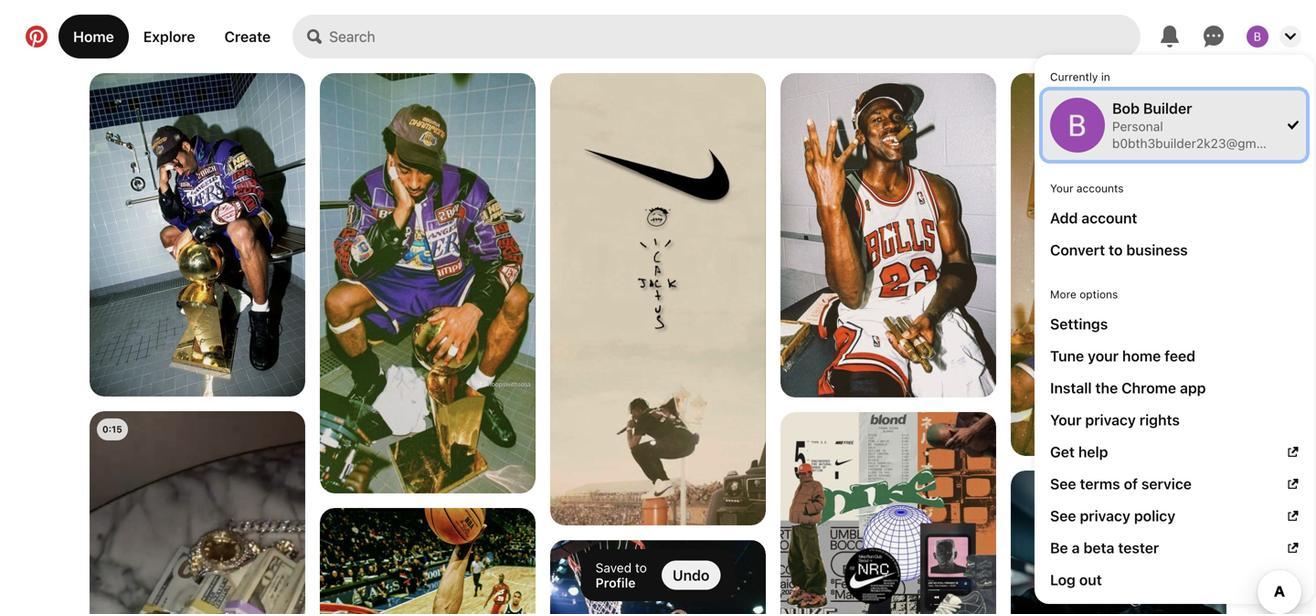 Task type: describe. For each thing, give the bounding box(es) containing it.
help
[[1079, 443, 1109, 461]]

chrome
[[1122, 379, 1177, 397]]

your privacy rights link
[[1050, 410, 1299, 431]]

see privacy policy
[[1050, 507, 1176, 525]]

builder
[[1144, 100, 1193, 117]]

tune your home feed
[[1050, 347, 1196, 365]]

more
[[1050, 288, 1077, 301]]

be a beta tester link
[[1050, 538, 1299, 559]]

out
[[1080, 571, 1102, 589]]

selected item image
[[1288, 120, 1299, 131]]

to for business
[[1109, 241, 1123, 259]]

explore link
[[129, 15, 210, 59]]

currently
[[1050, 70, 1098, 83]]

in
[[1101, 70, 1111, 83]]

add
[[1050, 209, 1078, 227]]

see for see terms of service
[[1050, 475, 1077, 493]]

of
[[1124, 475, 1138, 493]]

saved to profile
[[594, 560, 647, 591]]

personal
[[1113, 119, 1164, 134]]

currently in
[[1050, 70, 1111, 83]]

tune
[[1050, 347, 1084, 365]]

business
[[1127, 241, 1188, 259]]

undo
[[673, 567, 711, 584]]

get help
[[1050, 443, 1109, 461]]

see terms of service
[[1050, 475, 1192, 493]]

your accounts element
[[1043, 175, 1306, 266]]

terms
[[1080, 475, 1121, 493]]

tune your home feed link
[[1050, 346, 1299, 367]]

see for see privacy policy
[[1050, 507, 1077, 525]]

privacy for rights
[[1086, 411, 1136, 429]]

settings
[[1050, 315, 1108, 333]]

undo status
[[579, 549, 737, 602]]

options
[[1080, 288, 1118, 301]]

saved
[[594, 560, 631, 576]]

profile
[[594, 576, 635, 591]]

see privacy policy link
[[1050, 506, 1299, 527]]

accounts
[[1077, 182, 1124, 195]]

to for profile
[[635, 560, 647, 576]]

beta
[[1084, 539, 1115, 557]]

this contains an image of: kobe bryant aesthetic wallpaper image
[[320, 508, 536, 614]]

rights
[[1140, 411, 1180, 429]]

create link
[[210, 15, 285, 59]]

get
[[1050, 443, 1075, 461]]

currently in element
[[1043, 63, 1306, 160]]

policy
[[1134, 507, 1176, 525]]

your for your accounts
[[1050, 182, 1074, 195]]



Task type: locate. For each thing, give the bounding box(es) containing it.
install the chrome app
[[1050, 379, 1206, 397]]

log out
[[1050, 571, 1102, 589]]

be
[[1050, 539, 1068, 557]]

the
[[1096, 379, 1118, 397]]

0 horizontal spatial to
[[635, 560, 647, 576]]

to
[[1109, 241, 1123, 259], [635, 560, 647, 576]]

privacy for policy
[[1080, 507, 1131, 525]]

bob builder personal
[[1113, 100, 1193, 134]]

your up get
[[1050, 411, 1082, 429]]

see terms of service link
[[1050, 474, 1299, 495]]

bob builder menu item
[[1043, 91, 1306, 160]]

privacy down the
[[1086, 411, 1136, 429]]

1 see from the top
[[1050, 475, 1077, 493]]

bob builder image
[[1247, 26, 1269, 48]]

log
[[1050, 571, 1076, 589]]

convert
[[1050, 241, 1105, 259]]

your up add
[[1050, 182, 1074, 195]]

this contains an image of: wallpaper cactus jack 🌵🔥 image
[[550, 73, 766, 614]]

undo button
[[662, 561, 722, 591]]

convert to business
[[1050, 241, 1188, 259]]

your for your privacy rights
[[1050, 411, 1082, 429]]

privacy
[[1086, 411, 1136, 429], [1080, 507, 1131, 525]]

see down get
[[1050, 475, 1077, 493]]

1 vertical spatial see
[[1050, 507, 1077, 525]]

see up the be
[[1050, 507, 1077, 525]]

install
[[1050, 379, 1092, 397]]

this contains an image of: image
[[90, 73, 305, 397], [320, 73, 536, 494], [781, 73, 997, 399], [1011, 73, 1227, 456], [781, 412, 997, 614], [1011, 471, 1227, 614], [550, 540, 766, 614]]

get help link
[[1050, 442, 1299, 463]]

see
[[1050, 475, 1077, 493], [1050, 507, 1077, 525]]

add account
[[1050, 209, 1138, 227]]

1 vertical spatial privacy
[[1080, 507, 1131, 525]]

1 vertical spatial your
[[1050, 411, 1082, 429]]

search icon image
[[307, 29, 322, 44]]

more options element
[[1043, 281, 1306, 596]]

list
[[82, 73, 1234, 614]]

2 see from the top
[[1050, 507, 1077, 525]]

app
[[1180, 379, 1206, 397]]

Search text field
[[329, 15, 1141, 59]]

privacy inside the your privacy rights link
[[1086, 411, 1136, 429]]

1 your from the top
[[1050, 182, 1074, 195]]

0 vertical spatial see
[[1050, 475, 1077, 493]]

your accounts
[[1050, 182, 1124, 195]]

service
[[1142, 475, 1192, 493]]

to inside saved to profile
[[635, 560, 647, 576]]

0 vertical spatial to
[[1109, 241, 1123, 259]]

home
[[73, 28, 114, 45]]

account
[[1082, 209, 1138, 227]]

privacy up be a beta tester
[[1080, 507, 1131, 525]]

to inside your accounts element
[[1109, 241, 1123, 259]]

2 your from the top
[[1050, 411, 1082, 429]]

1 vertical spatial to
[[635, 560, 647, 576]]

explore
[[143, 28, 195, 45]]

your privacy rights
[[1050, 411, 1180, 429]]

tester
[[1118, 539, 1159, 557]]

more options
[[1050, 288, 1118, 301]]

to right saved
[[635, 560, 647, 576]]

to down the account
[[1109, 241, 1123, 259]]

your
[[1088, 347, 1119, 365]]

0 vertical spatial your
[[1050, 182, 1074, 195]]

feed
[[1165, 347, 1196, 365]]

home link
[[59, 15, 129, 59]]

be a beta tester
[[1050, 539, 1159, 557]]

1 horizontal spatial to
[[1109, 241, 1123, 259]]

privacy inside see privacy policy link
[[1080, 507, 1131, 525]]

settings link
[[1050, 314, 1299, 335]]

create
[[224, 28, 271, 45]]

your
[[1050, 182, 1074, 195], [1050, 411, 1082, 429]]

profile link
[[594, 576, 647, 591]]

0 vertical spatial privacy
[[1086, 411, 1136, 429]]

your inside more options element
[[1050, 411, 1082, 429]]

bob
[[1113, 100, 1140, 117]]

home
[[1123, 347, 1161, 365]]

a
[[1072, 539, 1080, 557]]



Task type: vqa. For each thing, say whether or not it's contained in the screenshot.
of at the bottom right of the page
yes



